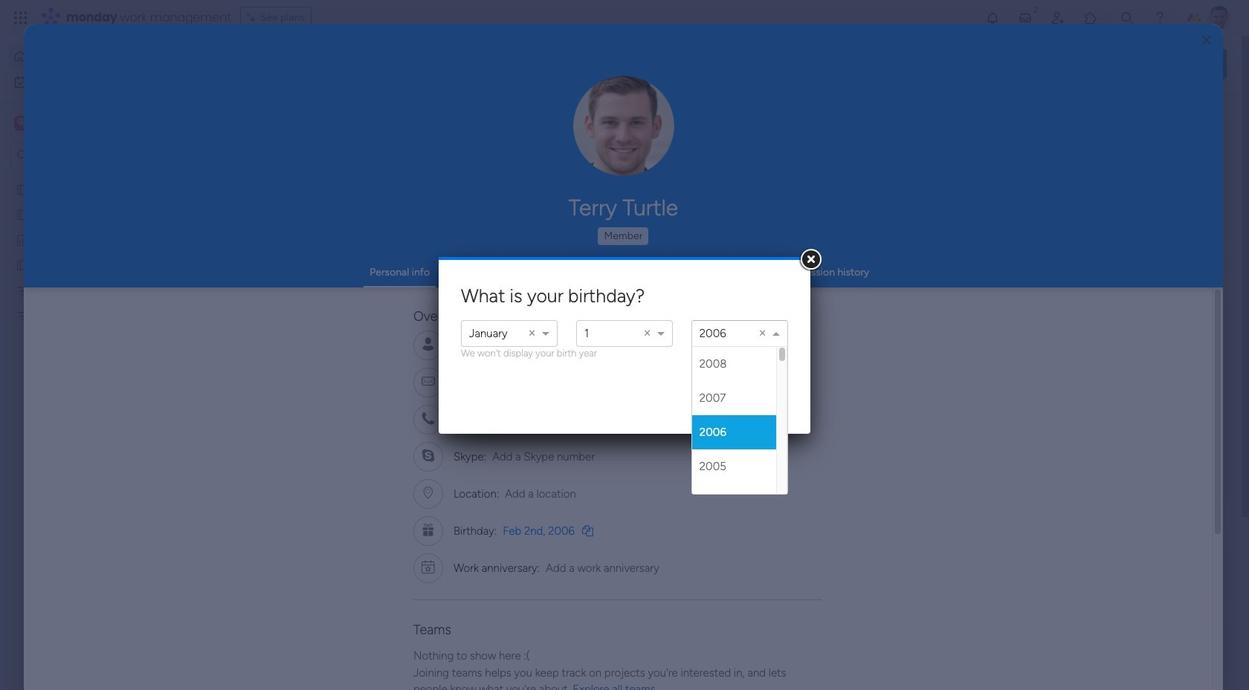 Task type: vqa. For each thing, say whether or not it's contained in the screenshot.
Workspace Selection Element
no



Task type: locate. For each thing, give the bounding box(es) containing it.
select product image
[[13, 10, 28, 25]]

search everything image
[[1120, 10, 1135, 25]]

quick search results list box
[[230, 139, 968, 518]]

templates image image
[[1017, 299, 1214, 402]]

2 workspace image from the left
[[16, 115, 27, 132]]

public board image up public dashboard icon
[[16, 182, 30, 196]]

1 vertical spatial add to favorites image
[[441, 454, 456, 469]]

monday marketplace image
[[1084, 10, 1098, 25]]

None field
[[700, 321, 703, 349]]

public board image
[[16, 207, 30, 222], [16, 258, 30, 272], [248, 271, 265, 288]]

0 horizontal spatial add to favorites image
[[441, 454, 456, 469]]

dapulse x slim image
[[1205, 108, 1223, 126]]

option
[[0, 176, 190, 179], [469, 327, 508, 341], [584, 327, 589, 341], [700, 327, 726, 341]]

notifications image
[[985, 10, 1000, 25]]

1 horizontal spatial public board image
[[492, 271, 508, 288]]

1 vertical spatial public board image
[[492, 271, 508, 288]]

2007 option
[[692, 382, 776, 416]]

0 vertical spatial add to favorites image
[[927, 272, 942, 287]]

add to favorites image
[[927, 272, 942, 287], [441, 454, 456, 469]]

workspace image
[[14, 115, 29, 132], [16, 115, 27, 132]]

public board image up component icon
[[492, 271, 508, 288]]

component image
[[248, 295, 262, 308]]

public board image
[[16, 182, 30, 196], [492, 271, 508, 288]]

0 vertical spatial public board image
[[16, 182, 30, 196]]

1 horizontal spatial add to favorites image
[[927, 272, 942, 287]]

list box
[[0, 174, 190, 529], [692, 347, 788, 518]]



Task type: describe. For each thing, give the bounding box(es) containing it.
component image
[[492, 295, 505, 308]]

1 workspace image from the left
[[14, 115, 29, 132]]

2 image
[[1029, 1, 1043, 17]]

getting started element
[[1004, 542, 1227, 601]]

1 horizontal spatial list box
[[692, 347, 788, 518]]

see plans image
[[247, 10, 260, 26]]

copied! image
[[582, 525, 593, 537]]

public dashboard image
[[16, 233, 30, 247]]

2004 option
[[692, 484, 776, 518]]

2005 option
[[692, 450, 776, 484]]

terry turtle image
[[1208, 6, 1232, 30]]

invite members image
[[1051, 10, 1066, 25]]

0 horizontal spatial list box
[[0, 174, 190, 529]]

public board image down public dashboard icon
[[16, 258, 30, 272]]

update feed image
[[1018, 10, 1033, 25]]

copied! image
[[553, 340, 564, 351]]

public board image up public dashboard icon
[[16, 207, 30, 222]]

help center element
[[1004, 613, 1227, 673]]

close image
[[1202, 35, 1211, 46]]

public board image up component image
[[248, 271, 265, 288]]

2008 option
[[692, 347, 776, 382]]

help image
[[1153, 10, 1168, 25]]

0 horizontal spatial public board image
[[16, 182, 30, 196]]

2006 option
[[692, 416, 776, 450]]



